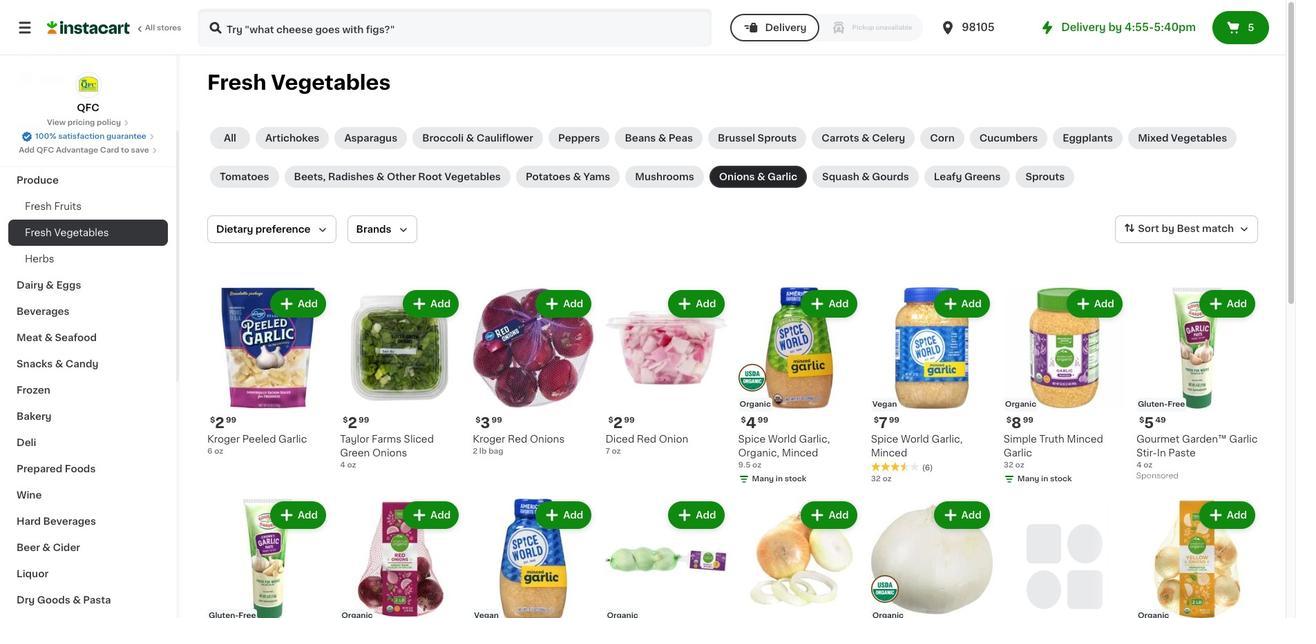 Task type: locate. For each thing, give the bounding box(es) containing it.
99 inside $ 8 99
[[1023, 417, 1034, 424]]

lb
[[479, 448, 487, 455]]

& inside beets, radishes & other root vegetables link
[[376, 172, 385, 182]]

1 horizontal spatial by
[[1162, 224, 1175, 234]]

1 many in stock from the left
[[752, 475, 807, 483]]

1 vertical spatial item badge image
[[871, 575, 899, 603]]

0 horizontal spatial onions
[[372, 449, 407, 458]]

1 vertical spatial by
[[1162, 224, 1175, 234]]

None search field
[[198, 8, 713, 47]]

garlic right the peeled
[[279, 435, 307, 444]]

product group containing 8
[[1004, 287, 1126, 488]]

garlic inside kroger peeled garlic 6 oz
[[279, 435, 307, 444]]

dairy
[[17, 281, 43, 290]]

2 kroger from the left
[[473, 435, 505, 444]]

garlic, inside spice world garlic, minced
[[932, 435, 963, 444]]

garlic,
[[799, 435, 830, 444], [932, 435, 963, 444]]

99 inside $ 4 99
[[758, 417, 768, 424]]

0 horizontal spatial many
[[752, 475, 774, 483]]

1 horizontal spatial $ 2 99
[[343, 416, 369, 431]]

by left 4:55- on the top right
[[1109, 22, 1122, 32]]

fresh for fresh fruits
[[25, 228, 52, 238]]

0 horizontal spatial 7
[[606, 448, 610, 455]]

$ for spice world garlic, minced
[[874, 417, 879, 424]]

liquor
[[17, 569, 48, 579]]

1 kroger from the left
[[207, 435, 240, 444]]

99 up diced
[[624, 417, 635, 424]]

cider
[[53, 543, 80, 553]]

0 vertical spatial qfc
[[77, 103, 99, 113]]

0 vertical spatial item badge image
[[738, 364, 766, 392]]

1 organic from the left
[[740, 401, 771, 408]]

0 horizontal spatial minced
[[782, 449, 818, 458]]

kroger inside kroger peeled garlic 6 oz
[[207, 435, 240, 444]]

1 spice from the left
[[738, 435, 766, 444]]

seafood
[[55, 333, 97, 343]]

& inside carrots & celery link
[[862, 133, 870, 143]]

1 in from the left
[[776, 475, 783, 483]]

& inside beer & cider link
[[42, 543, 50, 553]]

2 vertical spatial fresh
[[25, 228, 52, 238]]

qfc down 100%
[[36, 146, 54, 154]]

99 for kroger red onions
[[492, 417, 502, 424]]

$ 5 49
[[1139, 416, 1166, 431]]

delivery
[[1062, 22, 1106, 32], [765, 23, 807, 32]]

1 vertical spatial 7
[[606, 448, 610, 455]]

0 vertical spatial by
[[1109, 22, 1122, 32]]

1 horizontal spatial all
[[224, 133, 236, 143]]

spice inside spice world garlic, minced
[[871, 435, 899, 444]]

policy
[[97, 119, 121, 126]]

$ up '6'
[[210, 417, 215, 424]]

2 $ from the left
[[343, 417, 348, 424]]

dietary preference button
[[207, 216, 336, 243]]

$ left 49 on the right of the page
[[1139, 417, 1144, 424]]

2 up taylor
[[348, 416, 357, 431]]

$ 2 99 up taylor
[[343, 416, 369, 431]]

6 99 from the left
[[889, 417, 900, 424]]

98105
[[962, 22, 995, 32]]

32 down simple
[[1004, 462, 1014, 469]]

all left stores in the left top of the page
[[145, 24, 155, 32]]

stock for 4
[[785, 475, 807, 483]]

peppers link
[[549, 127, 610, 149]]

& inside snacks & candy link
[[55, 359, 63, 369]]

delivery for delivery by 4:55-5:40pm
[[1062, 22, 1106, 32]]

1 vertical spatial 32
[[871, 475, 881, 483]]

99 up organic,
[[758, 417, 768, 424]]

world for organic,
[[768, 435, 797, 444]]

0 horizontal spatial 5
[[1144, 416, 1154, 431]]

gourmet garden™ garlic stir-in paste 4 oz
[[1137, 435, 1258, 469]]

1 horizontal spatial organic
[[1005, 401, 1037, 408]]

4 up organic,
[[746, 416, 756, 431]]

garlic, inside spice world garlic, organic, minced 9.5 oz
[[799, 435, 830, 444]]

4 down stir-
[[1137, 462, 1142, 469]]

garlic down the brussel sprouts
[[768, 172, 797, 182]]

$
[[210, 417, 215, 424], [343, 417, 348, 424], [476, 417, 481, 424], [608, 417, 613, 424], [741, 417, 746, 424], [874, 417, 879, 424], [1007, 417, 1012, 424], [1139, 417, 1144, 424]]

& for snacks & candy
[[55, 359, 63, 369]]

2 world from the left
[[901, 435, 929, 444]]

it
[[61, 46, 67, 56]]

2 horizontal spatial $ 2 99
[[608, 416, 635, 431]]

& left candy
[[55, 359, 63, 369]]

$ for kroger red onions
[[476, 417, 481, 424]]

many in stock
[[752, 475, 807, 483], [1018, 475, 1072, 483]]

2 vertical spatial onions
[[372, 449, 407, 458]]

& right meat
[[45, 333, 53, 343]]

frozen link
[[8, 377, 168, 404]]

0 vertical spatial onions
[[719, 172, 755, 182]]

$ up diced
[[608, 417, 613, 424]]

delivery inside button
[[765, 23, 807, 32]]

beverages inside the 'hard beverages' link
[[43, 517, 96, 527]]

fresh vegetables link
[[8, 220, 168, 246]]

product group containing 3
[[473, 287, 595, 458]]

broccoli
[[422, 133, 464, 143]]

& inside broccoli & cauliflower link
[[466, 133, 474, 143]]

2 left lb
[[473, 448, 478, 455]]

& left eggs
[[46, 281, 54, 290]]

$ 2 99 up diced
[[608, 416, 635, 431]]

2 stock from the left
[[1050, 475, 1072, 483]]

& left peas on the top right of the page
[[658, 133, 666, 143]]

oz right '6'
[[214, 448, 223, 455]]

many in stock down spice world garlic, organic, minced 9.5 oz
[[752, 475, 807, 483]]

1 horizontal spatial world
[[901, 435, 929, 444]]

kroger up lb
[[473, 435, 505, 444]]

herbs
[[25, 254, 54, 264]]

★★★★★
[[871, 462, 919, 472], [871, 462, 919, 472]]

hard beverages link
[[8, 509, 168, 535]]

service type group
[[731, 14, 923, 41]]

0 horizontal spatial by
[[1109, 22, 1122, 32]]

all up tomatoes link
[[224, 133, 236, 143]]

other
[[387, 172, 416, 182]]

4
[[746, 416, 756, 431], [340, 462, 345, 469], [1137, 462, 1142, 469]]

1 horizontal spatial many
[[1018, 475, 1040, 483]]

4 inside taylor farms sliced green onions 4 oz
[[340, 462, 345, 469]]

1 vertical spatial fresh
[[25, 202, 52, 211]]

& left yams
[[573, 172, 581, 182]]

&
[[466, 133, 474, 143], [658, 133, 666, 143], [862, 133, 870, 143], [376, 172, 385, 182], [573, 172, 581, 182], [757, 172, 765, 182], [862, 172, 870, 182], [46, 281, 54, 290], [45, 333, 53, 343], [55, 359, 63, 369], [42, 543, 50, 553], [73, 596, 81, 605]]

product group
[[207, 287, 329, 458], [340, 287, 462, 471], [473, 287, 595, 458], [606, 287, 727, 458], [738, 287, 860, 488], [871, 287, 993, 485], [1004, 287, 1126, 488], [1137, 287, 1258, 484], [207, 499, 329, 618], [340, 499, 462, 618], [473, 499, 595, 618], [606, 499, 727, 618], [738, 499, 860, 618], [871, 499, 993, 618], [1137, 499, 1258, 618]]

0 vertical spatial 32
[[1004, 462, 1014, 469]]

1 horizontal spatial in
[[1041, 475, 1048, 483]]

0 vertical spatial 5
[[1248, 23, 1254, 32]]

7 down vegan
[[879, 416, 888, 431]]

$ inside $ 4 99
[[741, 417, 746, 424]]

1 horizontal spatial kroger
[[473, 435, 505, 444]]

& right beer
[[42, 543, 50, 553]]

stock
[[785, 475, 807, 483], [1050, 475, 1072, 483]]

& left "other"
[[376, 172, 385, 182]]

sort by
[[1138, 224, 1175, 234]]

qfc up the view pricing policy link
[[77, 103, 99, 113]]

goods
[[37, 596, 70, 605]]

instacart logo image
[[47, 19, 130, 36]]

$ up organic,
[[741, 417, 746, 424]]

deli link
[[8, 430, 168, 456]]

1 many from the left
[[752, 475, 774, 483]]

item badge image
[[738, 364, 766, 392], [871, 575, 899, 603]]

0 horizontal spatial item badge image
[[738, 364, 766, 392]]

minced inside spice world garlic, organic, minced 9.5 oz
[[782, 449, 818, 458]]

add qfc advantage card to save link
[[19, 145, 157, 156]]

preference
[[256, 225, 311, 234]]

Search field
[[199, 10, 711, 46]]

minced right truth
[[1067, 435, 1103, 444]]

& inside potatoes & yams link
[[573, 172, 581, 182]]

tomatoes link
[[210, 166, 279, 188]]

7 $ from the left
[[1007, 417, 1012, 424]]

fresh vegetables
[[207, 73, 391, 93], [25, 228, 109, 238]]

$ inside $ 5 49
[[1139, 417, 1144, 424]]

oz down organic,
[[753, 462, 762, 469]]

2 red from the left
[[637, 435, 657, 444]]

$ down vegan
[[874, 417, 879, 424]]

all for all stores
[[145, 24, 155, 32]]

organic up $ 4 99
[[740, 401, 771, 408]]

1 vertical spatial qfc
[[36, 146, 54, 154]]

many down simple truth minced garlic 32 oz on the bottom of page
[[1018, 475, 1040, 483]]

2 in from the left
[[1041, 475, 1048, 483]]

0 horizontal spatial fresh vegetables
[[25, 228, 109, 238]]

5 $ from the left
[[741, 417, 746, 424]]

sort
[[1138, 224, 1159, 234]]

hard beverages
[[17, 517, 96, 527]]

1 horizontal spatial minced
[[871, 449, 907, 458]]

organic,
[[738, 449, 780, 458]]

& left celery
[[862, 133, 870, 143]]

1 vertical spatial beverages
[[43, 517, 96, 527]]

advantage
[[56, 146, 98, 154]]

2 spice from the left
[[871, 435, 899, 444]]

spice inside spice world garlic, organic, minced 9.5 oz
[[738, 435, 766, 444]]

spice for spice world garlic, minced
[[871, 435, 899, 444]]

minced up 32 oz
[[871, 449, 907, 458]]

0 horizontal spatial sprouts
[[758, 133, 797, 143]]

many for 4
[[752, 475, 774, 483]]

world up organic,
[[768, 435, 797, 444]]

0 vertical spatial all
[[145, 24, 155, 32]]

1 horizontal spatial onions
[[530, 435, 565, 444]]

sprouts down cucumbers link
[[1026, 172, 1065, 182]]

greens
[[965, 172, 1001, 182]]

& down the brussel sprouts
[[757, 172, 765, 182]]

beets, radishes & other root vegetables link
[[284, 166, 511, 188]]

world up (6)
[[901, 435, 929, 444]]

gluten-
[[1138, 401, 1168, 408]]

garlic inside gourmet garden™ garlic stir-in paste 4 oz
[[1229, 435, 1258, 444]]

4 $ from the left
[[608, 417, 613, 424]]

1 red from the left
[[508, 435, 527, 444]]

peeled
[[242, 435, 276, 444]]

$ inside $ 8 99
[[1007, 417, 1012, 424]]

$ for diced red onion
[[608, 417, 613, 424]]

beets, radishes & other root vegetables
[[294, 172, 501, 182]]

1 $ 2 99 from the left
[[210, 416, 236, 431]]

garlic right garden™
[[1229, 435, 1258, 444]]

sprouts right brussel
[[758, 133, 797, 143]]

& inside dairy & eggs link
[[46, 281, 54, 290]]

0 horizontal spatial garlic,
[[799, 435, 830, 444]]

spice for spice world garlic, organic, minced 9.5 oz
[[738, 435, 766, 444]]

1 horizontal spatial garlic,
[[932, 435, 963, 444]]

beverages down dairy & eggs
[[17, 307, 69, 316]]

1 stock from the left
[[785, 475, 807, 483]]

kroger for 2
[[207, 435, 240, 444]]

2 many from the left
[[1018, 475, 1040, 483]]

0 horizontal spatial world
[[768, 435, 797, 444]]

& inside dry goods & pasta link
[[73, 596, 81, 605]]

oz down green
[[347, 462, 356, 469]]

delivery button
[[731, 14, 819, 41]]

32 inside simple truth minced garlic 32 oz
[[1004, 462, 1014, 469]]

7 down diced
[[606, 448, 610, 455]]

snacks & candy
[[17, 359, 98, 369]]

in down simple truth minced garlic 32 oz on the bottom of page
[[1041, 475, 1048, 483]]

& for dairy & eggs
[[46, 281, 54, 290]]

by right the sort
[[1162, 224, 1175, 234]]

$ 2 99 for taylor
[[343, 416, 369, 431]]

product group containing 5
[[1137, 287, 1258, 484]]

delivery inside 'link'
[[1062, 22, 1106, 32]]

99 for spice world garlic, minced
[[889, 417, 900, 424]]

2 99 from the left
[[359, 417, 369, 424]]

oz
[[214, 448, 223, 455], [612, 448, 621, 455], [347, 462, 356, 469], [753, 462, 762, 469], [1015, 462, 1025, 469], [1144, 462, 1153, 469], [883, 475, 892, 483]]

5:40pm
[[1154, 22, 1196, 32]]

fresh up all link
[[207, 73, 266, 93]]

$ up simple
[[1007, 417, 1012, 424]]

garlic for kroger peeled garlic 6 oz
[[279, 435, 307, 444]]

taylor farms sliced green onions 4 oz
[[340, 435, 434, 469]]

organic up $ 8 99 at the right of page
[[1005, 401, 1037, 408]]

0 horizontal spatial all
[[145, 24, 155, 32]]

spice down $ 7 99
[[871, 435, 899, 444]]

dietary preference
[[216, 225, 311, 234]]

2 garlic, from the left
[[932, 435, 963, 444]]

0 horizontal spatial organic
[[740, 401, 771, 408]]

4 down green
[[340, 462, 345, 469]]

1 horizontal spatial spice
[[871, 435, 899, 444]]

many down organic,
[[752, 475, 774, 483]]

0 horizontal spatial 4
[[340, 462, 345, 469]]

oz inside spice world garlic, organic, minced 9.5 oz
[[753, 462, 762, 469]]

garlic down simple
[[1004, 449, 1032, 458]]

world
[[768, 435, 797, 444], [901, 435, 929, 444]]

1 vertical spatial all
[[224, 133, 236, 143]]

by inside delivery by 4:55-5:40pm 'link'
[[1109, 22, 1122, 32]]

fresh up herbs
[[25, 228, 52, 238]]

0 horizontal spatial in
[[776, 475, 783, 483]]

vegetables right mixed
[[1171, 133, 1227, 143]]

& inside onions & garlic link
[[757, 172, 765, 182]]

cauliflower
[[477, 133, 533, 143]]

0 horizontal spatial kroger
[[207, 435, 240, 444]]

garlic for onions & garlic
[[768, 172, 797, 182]]

7 99 from the left
[[1023, 417, 1034, 424]]

1 horizontal spatial fresh vegetables
[[207, 73, 391, 93]]

1 vertical spatial onions
[[530, 435, 565, 444]]

2 horizontal spatial minced
[[1067, 435, 1103, 444]]

2 horizontal spatial onions
[[719, 172, 755, 182]]

prepared foods link
[[8, 456, 168, 482]]

$ for taylor farms sliced green onions
[[343, 417, 348, 424]]

stock down simple truth minced garlic 32 oz on the bottom of page
[[1050, 475, 1072, 483]]

1 horizontal spatial red
[[637, 435, 657, 444]]

7 inside diced red onion 7 oz
[[606, 448, 610, 455]]

99 up kroger peeled garlic 6 oz
[[226, 417, 236, 424]]

many
[[752, 475, 774, 483], [1018, 475, 1040, 483]]

99 for taylor farms sliced green onions
[[359, 417, 369, 424]]

$ inside $ 7 99
[[874, 417, 879, 424]]

thanksgiving link
[[8, 141, 168, 167]]

1 $ from the left
[[210, 417, 215, 424]]

oz down diced
[[612, 448, 621, 455]]

1 vertical spatial fresh vegetables
[[25, 228, 109, 238]]

8
[[1012, 416, 1022, 431]]

peas
[[669, 133, 693, 143]]

0 horizontal spatial delivery
[[765, 23, 807, 32]]

1 horizontal spatial 32
[[1004, 462, 1014, 469]]

1 horizontal spatial stock
[[1050, 475, 1072, 483]]

2 horizontal spatial 4
[[1137, 462, 1142, 469]]

world inside spice world garlic, organic, minced 9.5 oz
[[768, 435, 797, 444]]

diced
[[606, 435, 634, 444]]

asparagus link
[[335, 127, 407, 149]]

100% satisfaction guarantee
[[35, 133, 146, 140]]

world inside spice world garlic, minced
[[901, 435, 929, 444]]

oz down simple
[[1015, 462, 1025, 469]]

4 99 from the left
[[624, 417, 635, 424]]

$ 2 99 for diced
[[608, 416, 635, 431]]

mixed vegetables
[[1138, 133, 1227, 143]]

red inside kroger red onions 2 lb bag
[[508, 435, 527, 444]]

1 horizontal spatial many in stock
[[1018, 475, 1072, 483]]

2 up diced
[[613, 416, 623, 431]]

kroger inside kroger red onions 2 lb bag
[[473, 435, 505, 444]]

card
[[100, 146, 119, 154]]

by inside best match sort by "field"
[[1162, 224, 1175, 234]]

$ up taylor
[[343, 417, 348, 424]]

1 horizontal spatial qfc
[[77, 103, 99, 113]]

oz down stir-
[[1144, 462, 1153, 469]]

1 horizontal spatial 7
[[879, 416, 888, 431]]

99 up taylor
[[359, 417, 369, 424]]

1 world from the left
[[768, 435, 797, 444]]

artichokes
[[265, 133, 319, 143]]

& right broccoli in the left top of the page
[[466, 133, 474, 143]]

2 many in stock from the left
[[1018, 475, 1072, 483]]

$ inside $ 3 99
[[476, 417, 481, 424]]

0 horizontal spatial $ 2 99
[[210, 416, 236, 431]]

(6)
[[922, 464, 933, 472]]

garlic, for spice world garlic, organic, minced 9.5 oz
[[799, 435, 830, 444]]

99 right the 8
[[1023, 417, 1034, 424]]

mixed
[[1138, 133, 1169, 143]]

1 horizontal spatial 5
[[1248, 23, 1254, 32]]

& inside beans & peas link
[[658, 133, 666, 143]]

0 horizontal spatial stock
[[785, 475, 807, 483]]

kroger
[[207, 435, 240, 444], [473, 435, 505, 444]]

3 99 from the left
[[492, 417, 502, 424]]

& left pasta
[[73, 596, 81, 605]]

onion
[[659, 435, 688, 444]]

3 $ from the left
[[476, 417, 481, 424]]

2 up kroger peeled garlic 6 oz
[[215, 416, 224, 431]]

fresh down produce
[[25, 202, 52, 211]]

qfc logo image
[[75, 72, 101, 98]]

artichokes link
[[256, 127, 329, 149]]

product group containing 7
[[871, 287, 993, 485]]

0 vertical spatial 7
[[879, 416, 888, 431]]

many in stock down simple truth minced garlic 32 oz on the bottom of page
[[1018, 475, 1072, 483]]

spice up organic,
[[738, 435, 766, 444]]

6 $ from the left
[[874, 417, 879, 424]]

3 $ 2 99 from the left
[[608, 416, 635, 431]]

vegetables inside 'link'
[[1171, 133, 1227, 143]]

1 horizontal spatial sprouts
[[1026, 172, 1065, 182]]

99 inside $ 7 99
[[889, 417, 900, 424]]

32 down spice world garlic, minced
[[871, 475, 881, 483]]

fresh
[[207, 73, 266, 93], [25, 202, 52, 211], [25, 228, 52, 238]]

snacks
[[17, 359, 53, 369]]

& inside squash & gourds link
[[862, 172, 870, 182]]

1 horizontal spatial delivery
[[1062, 22, 1106, 32]]

mushrooms link
[[626, 166, 704, 188]]

& for onions & garlic
[[757, 172, 765, 182]]

fresh vegetables up artichokes
[[207, 73, 391, 93]]

& inside meat & seafood link
[[45, 333, 53, 343]]

0 horizontal spatial red
[[508, 435, 527, 444]]

$ for gourmet garden™ garlic stir-in paste
[[1139, 417, 1144, 424]]

1 vertical spatial 5
[[1144, 416, 1154, 431]]

& for carrots & celery
[[862, 133, 870, 143]]

99 for simple truth minced garlic
[[1023, 417, 1034, 424]]

fresh vegetables down fruits
[[25, 228, 109, 238]]

eggplants
[[1063, 133, 1113, 143]]

2 $ 2 99 from the left
[[343, 416, 369, 431]]

$ 7 99
[[874, 416, 900, 431]]

beverages up cider
[[43, 517, 96, 527]]

wine link
[[8, 482, 168, 509]]

minced right organic,
[[782, 449, 818, 458]]

prepared foods
[[17, 464, 96, 474]]

sprouts link
[[1016, 166, 1075, 188]]

$ up lb
[[476, 417, 481, 424]]

in down spice world garlic, organic, minced 9.5 oz
[[776, 475, 783, 483]]

99 right '3'
[[492, 417, 502, 424]]

99 inside $ 3 99
[[492, 417, 502, 424]]

1 garlic, from the left
[[799, 435, 830, 444]]

stock down spice world garlic, organic, minced 9.5 oz
[[785, 475, 807, 483]]

red for 3
[[508, 435, 527, 444]]

garden™
[[1182, 435, 1227, 444]]

delivery by 4:55-5:40pm
[[1062, 22, 1196, 32]]

5 99 from the left
[[758, 417, 768, 424]]

kroger up '6'
[[207, 435, 240, 444]]

& left gourds
[[862, 172, 870, 182]]

99
[[226, 417, 236, 424], [359, 417, 369, 424], [492, 417, 502, 424], [624, 417, 635, 424], [758, 417, 768, 424], [889, 417, 900, 424], [1023, 417, 1034, 424]]

red inside diced red onion 7 oz
[[637, 435, 657, 444]]

0 vertical spatial beverages
[[17, 307, 69, 316]]

all
[[145, 24, 155, 32], [224, 133, 236, 143]]

& for beer & cider
[[42, 543, 50, 553]]

0 horizontal spatial many in stock
[[752, 475, 807, 483]]

carrots & celery
[[822, 133, 905, 143]]

8 $ from the left
[[1139, 417, 1144, 424]]

0 horizontal spatial spice
[[738, 435, 766, 444]]

1 horizontal spatial item badge image
[[871, 575, 899, 603]]

2 for diced red onion
[[613, 416, 623, 431]]

0 vertical spatial fresh vegetables
[[207, 73, 391, 93]]

1 99 from the left
[[226, 417, 236, 424]]

oz down spice world garlic, minced
[[883, 475, 892, 483]]

99 down vegan
[[889, 417, 900, 424]]

$ 2 99 up '6'
[[210, 416, 236, 431]]

product group containing 4
[[738, 287, 860, 488]]



Task type: vqa. For each thing, say whether or not it's contained in the screenshot.
'Corn'
yes



Task type: describe. For each thing, give the bounding box(es) containing it.
simple
[[1004, 435, 1037, 444]]

onions & garlic
[[719, 172, 797, 182]]

by for delivery
[[1109, 22, 1122, 32]]

onions inside taylor farms sliced green onions 4 oz
[[372, 449, 407, 458]]

0 vertical spatial sprouts
[[758, 133, 797, 143]]

many in stock for 8
[[1018, 475, 1072, 483]]

minced inside simple truth minced garlic 32 oz
[[1067, 435, 1103, 444]]

beans & peas link
[[615, 127, 703, 149]]

produce link
[[8, 167, 168, 193]]

2 inside kroger red onions 2 lb bag
[[473, 448, 478, 455]]

truth
[[1040, 435, 1065, 444]]

leafy
[[934, 172, 962, 182]]

vegetables up 'herbs' link
[[54, 228, 109, 238]]

cucumbers link
[[970, 127, 1048, 149]]

& for broccoli & cauliflower
[[466, 133, 474, 143]]

carrots
[[822, 133, 859, 143]]

5 inside product group
[[1144, 416, 1154, 431]]

delivery for delivery
[[765, 23, 807, 32]]

simple truth minced garlic 32 oz
[[1004, 435, 1103, 469]]

buy it again link
[[8, 37, 168, 65]]

oz inside diced red onion 7 oz
[[612, 448, 621, 455]]

$ for kroger peeled garlic
[[210, 417, 215, 424]]

buy
[[39, 46, 58, 56]]

99 for spice world garlic, organic, minced
[[758, 417, 768, 424]]

best
[[1177, 224, 1200, 234]]

meat & seafood
[[17, 333, 97, 343]]

Best match Sort by field
[[1115, 216, 1258, 243]]

$ for simple truth minced garlic
[[1007, 417, 1012, 424]]

bag
[[489, 448, 504, 455]]

fresh for produce
[[25, 202, 52, 211]]

0 vertical spatial fresh
[[207, 73, 266, 93]]

99 for kroger peeled garlic
[[226, 417, 236, 424]]

dairy & eggs
[[17, 281, 81, 290]]

add inside add qfc advantage card to save link
[[19, 146, 35, 154]]

vegetables down broccoli & cauliflower
[[445, 172, 501, 182]]

all stores
[[145, 24, 182, 32]]

2 organic from the left
[[1005, 401, 1037, 408]]

buy it again
[[39, 46, 97, 56]]

sponsored badge image
[[1137, 472, 1178, 480]]

$ 2 99 for kroger
[[210, 416, 236, 431]]

corn link
[[921, 127, 964, 149]]

many in stock for 4
[[752, 475, 807, 483]]

match
[[1202, 224, 1234, 234]]

gourds
[[872, 172, 909, 182]]

1 horizontal spatial 4
[[746, 416, 756, 431]]

in for 8
[[1041, 475, 1048, 483]]

& for potatoes & yams
[[573, 172, 581, 182]]

mushrooms
[[635, 172, 694, 182]]

& for beans & peas
[[658, 133, 666, 143]]

dry
[[17, 596, 35, 605]]

in
[[1157, 449, 1166, 458]]

hard
[[17, 517, 41, 527]]

100%
[[35, 133, 56, 140]]

candy
[[65, 359, 98, 369]]

1 vertical spatial sprouts
[[1026, 172, 1065, 182]]

carrots & celery link
[[812, 127, 915, 149]]

0 horizontal spatial qfc
[[36, 146, 54, 154]]

beverages link
[[8, 299, 168, 325]]

oz inside gourmet garden™ garlic stir-in paste 4 oz
[[1144, 462, 1153, 469]]

dry goods & pasta link
[[8, 587, 168, 614]]

$ 3 99
[[476, 416, 502, 431]]

add qfc advantage card to save
[[19, 146, 149, 154]]

5 inside button
[[1248, 23, 1254, 32]]

spice world garlic, minced
[[871, 435, 963, 458]]

save
[[131, 146, 149, 154]]

beverages inside beverages link
[[17, 307, 69, 316]]

asparagus
[[344, 133, 397, 143]]

minced inside spice world garlic, minced
[[871, 449, 907, 458]]

$ 8 99
[[1007, 416, 1034, 431]]

beets,
[[294, 172, 326, 182]]

herbs link
[[8, 246, 168, 272]]

pasta
[[83, 596, 111, 605]]

fresh vegetables inside fresh vegetables link
[[25, 228, 109, 238]]

2 for kroger peeled garlic
[[215, 416, 224, 431]]

gluten-free
[[1138, 401, 1185, 408]]

produce
[[17, 176, 59, 185]]

radishes
[[328, 172, 374, 182]]

brussel
[[718, 133, 755, 143]]

beer
[[17, 543, 40, 553]]

oz inside simple truth minced garlic 32 oz
[[1015, 462, 1025, 469]]

all stores link
[[47, 8, 182, 47]]

tomatoes
[[220, 172, 269, 182]]

to
[[121, 146, 129, 154]]

brussel sprouts
[[718, 133, 797, 143]]

onions & garlic link
[[710, 166, 807, 188]]

meat & seafood link
[[8, 325, 168, 351]]

garlic for gourmet garden™ garlic stir-in paste 4 oz
[[1229, 435, 1258, 444]]

2 for taylor farms sliced green onions
[[348, 416, 357, 431]]

$ for spice world garlic, organic, minced
[[741, 417, 746, 424]]

view
[[47, 119, 66, 126]]

stock for 8
[[1050, 475, 1072, 483]]

oz inside taylor farms sliced green onions 4 oz
[[347, 462, 356, 469]]

& for meat & seafood
[[45, 333, 53, 343]]

view pricing policy
[[47, 119, 121, 126]]

frozen
[[17, 386, 50, 395]]

vegetables up artichokes
[[271, 73, 391, 93]]

broccoli & cauliflower
[[422, 133, 533, 143]]

corn
[[930, 133, 955, 143]]

dairy & eggs link
[[8, 272, 168, 299]]

9.5
[[738, 462, 751, 469]]

99 for diced red onion
[[624, 417, 635, 424]]

squash
[[822, 172, 860, 182]]

4 inside gourmet garden™ garlic stir-in paste 4 oz
[[1137, 462, 1142, 469]]

lists
[[39, 74, 63, 84]]

leafy greens link
[[924, 166, 1011, 188]]

dietary
[[216, 225, 253, 234]]

oz inside kroger peeled garlic 6 oz
[[214, 448, 223, 455]]

& for squash & gourds
[[862, 172, 870, 182]]

many for 8
[[1018, 475, 1040, 483]]

all for all
[[224, 133, 236, 143]]

peppers
[[558, 133, 600, 143]]

stir-
[[1137, 449, 1157, 458]]

0 horizontal spatial 32
[[871, 475, 881, 483]]

by for sort
[[1162, 224, 1175, 234]]

beans
[[625, 133, 656, 143]]

deli
[[17, 438, 36, 448]]

$ 4 99
[[741, 416, 768, 431]]

item badge image inside product group
[[738, 364, 766, 392]]

kroger for 3
[[473, 435, 505, 444]]

98105 button
[[940, 8, 1023, 47]]

world for minced
[[901, 435, 929, 444]]

lists link
[[8, 65, 168, 93]]

wine
[[17, 491, 42, 500]]

onions inside kroger red onions 2 lb bag
[[530, 435, 565, 444]]

in for 4
[[776, 475, 783, 483]]

meat
[[17, 333, 42, 343]]

best match
[[1177, 224, 1234, 234]]

red for 2
[[637, 435, 657, 444]]

brands button
[[347, 216, 417, 243]]

garlic, for spice world garlic, minced
[[932, 435, 963, 444]]

garlic inside simple truth minced garlic 32 oz
[[1004, 449, 1032, 458]]



